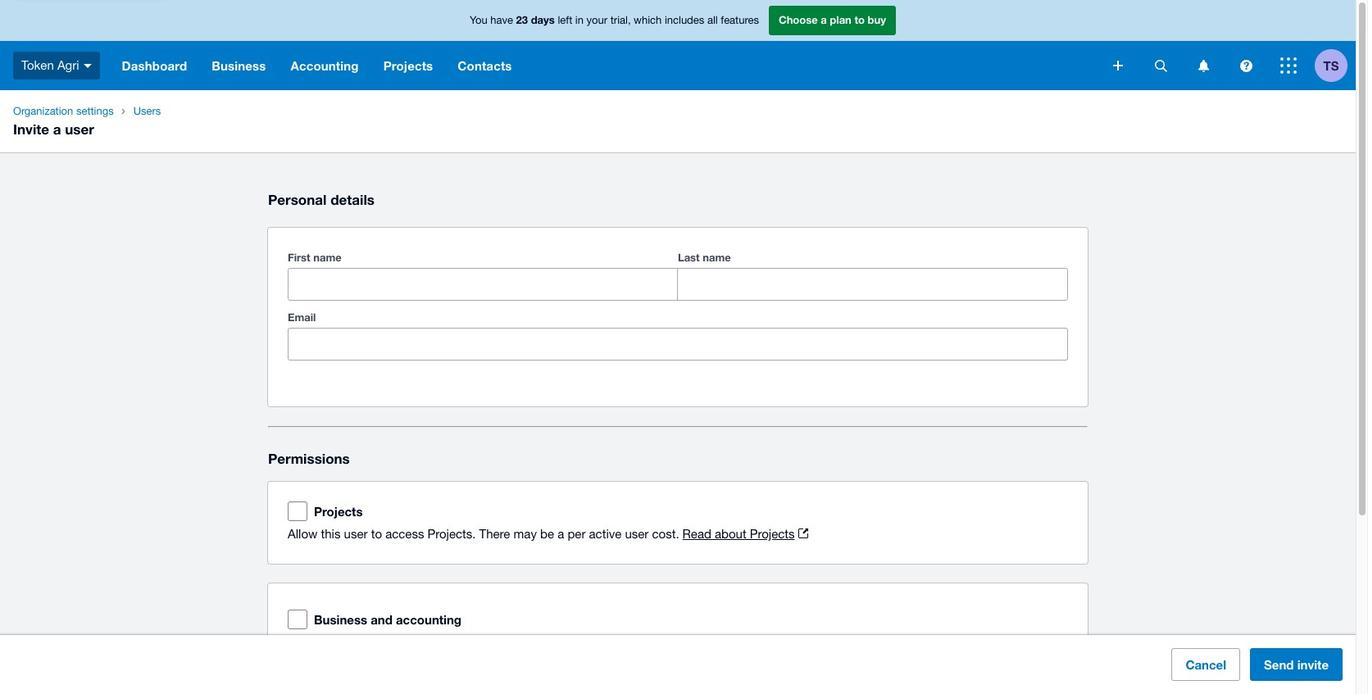 Task type: describe. For each thing, give the bounding box(es) containing it.
token
[[21, 58, 54, 72]]

last
[[678, 251, 700, 264]]

name for first name
[[314, 251, 342, 264]]

contacts button
[[446, 41, 524, 90]]

a for choose
[[821, 13, 827, 26]]

personal details
[[268, 191, 375, 208]]

accounting
[[291, 58, 359, 73]]

first
[[288, 251, 311, 264]]

permissions
[[268, 450, 350, 467]]

send
[[1265, 658, 1295, 672]]

cancel button
[[1172, 649, 1241, 681]]

read about projects link
[[683, 527, 808, 541]]

token agri
[[21, 58, 79, 72]]

this
[[321, 527, 341, 541]]

ts
[[1324, 58, 1340, 73]]

2 horizontal spatial user
[[625, 527, 649, 541]]

projects inside popup button
[[384, 58, 433, 73]]

Last name field
[[678, 269, 1068, 300]]

last name
[[678, 251, 731, 264]]

users
[[133, 105, 161, 117]]

2 vertical spatial projects
[[750, 527, 795, 541]]

organization settings
[[13, 105, 114, 117]]

banner containing ts
[[0, 0, 1356, 90]]

send invite
[[1265, 658, 1329, 672]]

2 vertical spatial a
[[558, 527, 564, 541]]

Email email field
[[289, 329, 1068, 360]]

user for this
[[344, 527, 368, 541]]

access
[[386, 527, 424, 541]]

business button
[[199, 41, 278, 90]]

organization settings link
[[7, 103, 120, 120]]

email
[[288, 311, 316, 324]]

svg image inside the token agri popup button
[[83, 64, 91, 68]]

details
[[331, 191, 375, 208]]

be
[[541, 527, 554, 541]]

user for a
[[65, 121, 94, 138]]

all
[[708, 14, 718, 26]]

to for plan
[[855, 13, 865, 26]]

invite
[[1298, 658, 1329, 672]]

choose a plan to buy
[[779, 13, 887, 26]]

trial,
[[611, 14, 631, 26]]

23
[[516, 13, 528, 26]]

in
[[576, 14, 584, 26]]

which
[[634, 14, 662, 26]]

0 horizontal spatial svg image
[[1199, 59, 1209, 72]]



Task type: locate. For each thing, give the bounding box(es) containing it.
user left cost.
[[625, 527, 649, 541]]

user right this
[[344, 527, 368, 541]]

name
[[314, 251, 342, 264], [703, 251, 731, 264]]

personal
[[268, 191, 327, 208]]

dashboard
[[122, 58, 187, 73]]

1 horizontal spatial svg image
[[1281, 57, 1297, 74]]

1 horizontal spatial a
[[558, 527, 564, 541]]

0 horizontal spatial to
[[371, 527, 382, 541]]

0 vertical spatial a
[[821, 13, 827, 26]]

projects right about
[[750, 527, 795, 541]]

left
[[558, 14, 573, 26]]

banner
[[0, 0, 1356, 90]]

user
[[65, 121, 94, 138], [344, 527, 368, 541], [625, 527, 649, 541]]

contacts
[[458, 58, 512, 73]]

days
[[531, 13, 555, 26]]

first name
[[288, 251, 342, 264]]

1 vertical spatial a
[[53, 121, 61, 138]]

name for last name
[[703, 251, 731, 264]]

1 vertical spatial to
[[371, 527, 382, 541]]

active
[[589, 527, 622, 541]]

business
[[212, 58, 266, 73], [314, 613, 367, 627]]

1 vertical spatial business
[[314, 613, 367, 627]]

a down organization settings link
[[53, 121, 61, 138]]

1 horizontal spatial projects
[[384, 58, 433, 73]]

0 vertical spatial to
[[855, 13, 865, 26]]

allow
[[288, 527, 318, 541]]

2 name from the left
[[703, 251, 731, 264]]

a right be
[[558, 527, 564, 541]]

you have 23 days left in your trial, which includes all features
[[470, 13, 759, 26]]

svg image
[[1155, 59, 1167, 72], [1240, 59, 1253, 72], [1114, 61, 1124, 71], [83, 64, 91, 68]]

a for invite
[[53, 121, 61, 138]]

projects left contacts
[[384, 58, 433, 73]]

buy
[[868, 13, 887, 26]]

0 horizontal spatial projects
[[314, 504, 363, 519]]

projects
[[384, 58, 433, 73], [314, 504, 363, 519], [750, 527, 795, 541]]

1 horizontal spatial to
[[855, 13, 865, 26]]

group containing first name
[[288, 248, 1068, 301]]

a inside banner
[[821, 13, 827, 26]]

0 horizontal spatial a
[[53, 121, 61, 138]]

1 horizontal spatial business
[[314, 613, 367, 627]]

a
[[821, 13, 827, 26], [53, 121, 61, 138], [558, 527, 564, 541]]

and
[[371, 613, 393, 627]]

business for business and accounting
[[314, 613, 367, 627]]

send invite button
[[1251, 649, 1343, 681]]

may
[[514, 527, 537, 541]]

there
[[479, 527, 510, 541]]

business and accounting
[[314, 613, 462, 627]]

users link
[[127, 103, 168, 120]]

to left the 'buy'
[[855, 13, 865, 26]]

accounting button
[[278, 41, 371, 90]]

invite
[[13, 121, 49, 138]]

projects.
[[428, 527, 476, 541]]

user down the 'settings'
[[65, 121, 94, 138]]

projects up this
[[314, 504, 363, 519]]

features
[[721, 14, 759, 26]]

1 name from the left
[[314, 251, 342, 264]]

to left access on the bottom of the page
[[371, 527, 382, 541]]

0 horizontal spatial name
[[314, 251, 342, 264]]

1 horizontal spatial user
[[344, 527, 368, 541]]

2 horizontal spatial projects
[[750, 527, 795, 541]]

0 horizontal spatial business
[[212, 58, 266, 73]]

to
[[855, 13, 865, 26], [371, 527, 382, 541]]

token agri button
[[0, 41, 110, 90]]

group
[[288, 248, 1068, 301]]

includes
[[665, 14, 705, 26]]

cost.
[[652, 527, 679, 541]]

about
[[715, 527, 747, 541]]

plan
[[830, 13, 852, 26]]

choose
[[779, 13, 818, 26]]

accounting
[[396, 613, 462, 627]]

1 vertical spatial projects
[[314, 504, 363, 519]]

2 horizontal spatial a
[[821, 13, 827, 26]]

organization
[[13, 105, 73, 117]]

ts button
[[1315, 41, 1356, 90]]

agri
[[57, 58, 79, 72]]

name right the first
[[314, 251, 342, 264]]

you
[[470, 14, 488, 26]]

invite a user
[[13, 121, 94, 138]]

allow this user to access projects. there may be a per active user cost. read about projects
[[288, 527, 795, 541]]

settings
[[76, 105, 114, 117]]

First name field
[[289, 269, 677, 300]]

to for user
[[371, 527, 382, 541]]

your
[[587, 14, 608, 26]]

0 horizontal spatial user
[[65, 121, 94, 138]]

have
[[491, 14, 513, 26]]

business inside popup button
[[212, 58, 266, 73]]

read
[[683, 527, 712, 541]]

cancel
[[1186, 658, 1227, 672]]

dashboard link
[[110, 41, 199, 90]]

a left plan
[[821, 13, 827, 26]]

0 vertical spatial projects
[[384, 58, 433, 73]]

per
[[568, 527, 586, 541]]

0 vertical spatial business
[[212, 58, 266, 73]]

1 horizontal spatial name
[[703, 251, 731, 264]]

business for business
[[212, 58, 266, 73]]

svg image
[[1281, 57, 1297, 74], [1199, 59, 1209, 72]]

name right last
[[703, 251, 731, 264]]

projects button
[[371, 41, 446, 90]]



Task type: vqa. For each thing, say whether or not it's contained in the screenshot.
Test
no



